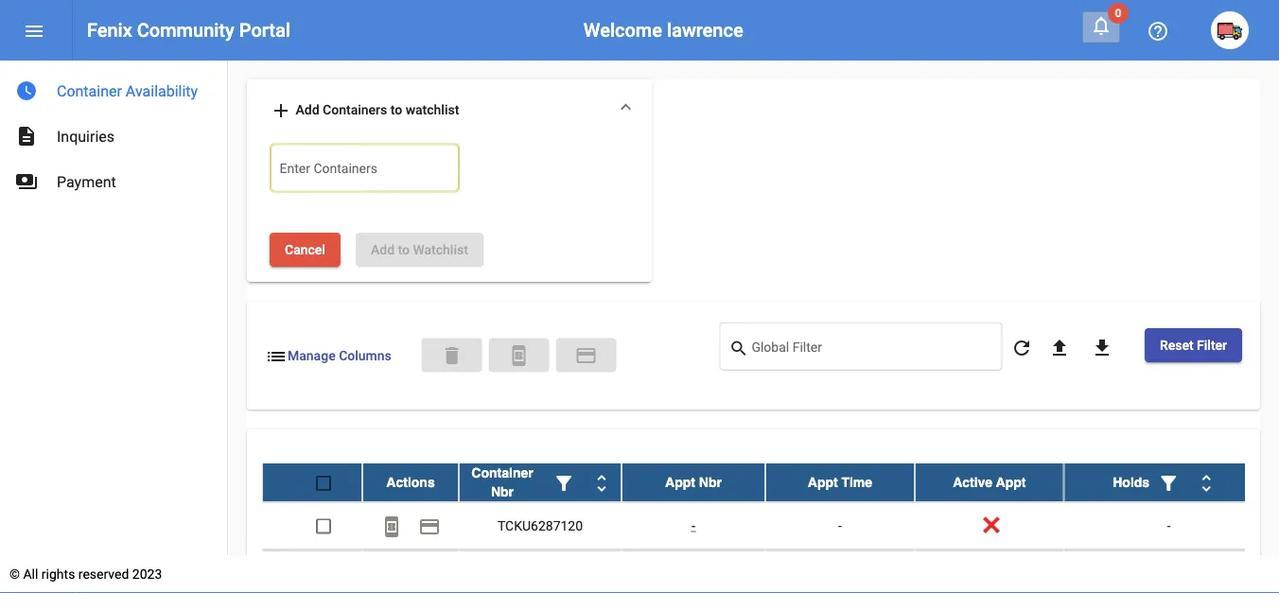 Task type: vqa. For each thing, say whether or not it's contained in the screenshot.


Task type: locate. For each thing, give the bounding box(es) containing it.
watchlist
[[406, 102, 459, 117]]

filter_alt right holds
[[1157, 471, 1180, 494]]

1 horizontal spatial payment button
[[556, 338, 616, 372]]

0 horizontal spatial payment button
[[411, 507, 448, 544]]

- down holds filter_alt at the bottom of page
[[1167, 517, 1171, 533]]

unfold_more button
[[583, 463, 621, 501], [1188, 463, 1225, 501]]

1 vertical spatial payment
[[418, 515, 441, 538]]

no color image containing list
[[265, 345, 288, 367]]

0 horizontal spatial filter_alt button
[[545, 463, 583, 501]]

0 horizontal spatial -
[[691, 517, 696, 533]]

1 vertical spatial container
[[471, 465, 533, 480]]

no color image containing unfold_more
[[590, 471, 613, 494]]

© all rights reserved 2023
[[9, 566, 162, 582]]

delete image
[[441, 345, 463, 367]]

add inside add add containers to watchlist
[[296, 102, 319, 117]]

add
[[296, 102, 319, 117], [371, 242, 395, 257]]

to
[[390, 102, 402, 117], [398, 242, 410, 257]]

availability
[[126, 82, 198, 100]]

0 horizontal spatial column header
[[459, 463, 622, 501]]

filter_alt
[[553, 471, 575, 494], [1157, 471, 1180, 494]]

filter
[[1197, 337, 1227, 353]]

1 horizontal spatial nbr
[[699, 474, 722, 490]]

no color image containing refresh
[[1010, 336, 1033, 359]]

fenix
[[87, 19, 132, 41]]

appt for appt nbr
[[665, 474, 695, 490]]

row down 'appt time'
[[262, 502, 1274, 550]]

file_download
[[1091, 336, 1114, 359]]

no color image containing filter_alt
[[1157, 471, 1180, 494]]

1 horizontal spatial -
[[838, 517, 842, 533]]

0 vertical spatial to
[[390, 102, 402, 117]]

appt left time
[[808, 474, 838, 490]]

fenix community portal
[[87, 19, 290, 41]]

appt time column header
[[765, 463, 915, 501]]

2 appt from the left
[[808, 474, 838, 490]]

container inside 'navigation'
[[57, 82, 122, 100]]

unfold_more right holds filter_alt at the bottom of page
[[1195, 471, 1218, 494]]

no color image containing menu
[[23, 20, 45, 42]]

payment
[[575, 345, 597, 367], [418, 515, 441, 538]]

0 horizontal spatial filter_alt
[[553, 471, 575, 494]]

1 appt from the left
[[665, 474, 695, 490]]

filter_alt up tcku6287120
[[553, 471, 575, 494]]

container nbr
[[471, 465, 533, 499]]

1 horizontal spatial book_online button
[[489, 338, 549, 372]]

container up inquiries
[[57, 82, 122, 100]]

1 horizontal spatial book_online
[[508, 345, 530, 367]]

0 vertical spatial book_online button
[[489, 338, 549, 372]]

unfold_more left the appt nbr
[[590, 471, 613, 494]]

notifications_none button
[[1082, 11, 1120, 43]]

row
[[262, 463, 1274, 502], [262, 502, 1274, 550], [262, 550, 1274, 593]]

1 horizontal spatial filter_alt
[[1157, 471, 1180, 494]]

3 appt from the left
[[996, 474, 1026, 490]]

appt
[[665, 474, 695, 490], [808, 474, 838, 490], [996, 474, 1026, 490]]

description
[[15, 125, 38, 148]]

1 horizontal spatial container
[[471, 465, 533, 480]]

0 horizontal spatial nbr
[[491, 484, 514, 499]]

help_outline
[[1147, 20, 1169, 42]]

0 vertical spatial container
[[57, 82, 122, 100]]

0 horizontal spatial book_online button
[[373, 507, 411, 544]]

no color image containing search
[[729, 337, 752, 360]]

payment
[[57, 173, 116, 191]]

1 vertical spatial book_online button
[[373, 507, 411, 544]]

book_online down actions
[[380, 515, 403, 538]]

refresh button
[[1003, 328, 1041, 366]]

book_online button
[[489, 338, 549, 372], [373, 507, 411, 544]]

appt right active
[[996, 474, 1026, 490]]

unfold_more
[[590, 471, 613, 494], [1195, 471, 1218, 494]]

1 horizontal spatial appt
[[808, 474, 838, 490]]

book_online
[[508, 345, 530, 367], [380, 515, 403, 538]]

1 horizontal spatial filter_alt button
[[1150, 463, 1188, 501]]

1 filter_alt button from the left
[[545, 463, 583, 501]]

no color image containing filter_alt
[[553, 471, 575, 494]]

- down the appt nbr column header
[[691, 517, 696, 533]]

nbr inside column header
[[699, 474, 722, 490]]

watch_later
[[15, 79, 38, 102]]

welcome
[[584, 19, 662, 41]]

1 - from the left
[[691, 517, 696, 533]]

active
[[953, 474, 993, 490]]

1 vertical spatial to
[[398, 242, 410, 257]]

row containing book_online
[[262, 502, 1274, 550]]

no color image
[[1090, 14, 1113, 37], [23, 20, 45, 42], [1147, 20, 1169, 42], [15, 79, 38, 102], [15, 125, 38, 148], [1091, 336, 1114, 359], [508, 345, 530, 367], [575, 345, 597, 367], [553, 471, 575, 494], [590, 471, 613, 494], [380, 515, 403, 538], [418, 515, 441, 538]]

no color image containing unfold_more
[[1195, 471, 1218, 494]]

0 horizontal spatial book_online
[[380, 515, 403, 538]]

1 horizontal spatial unfold_more
[[1195, 471, 1218, 494]]

0 horizontal spatial appt
[[665, 474, 695, 490]]

lawrence
[[667, 19, 743, 41]]

2 cell from the left
[[459, 550, 622, 593]]

tcku6287120
[[498, 517, 583, 533]]

-
[[691, 517, 696, 533], [838, 517, 842, 533], [1167, 517, 1171, 533]]

welcome lawrence
[[584, 19, 743, 41]]

1 vertical spatial book_online
[[380, 515, 403, 538]]

1 cell from the left
[[262, 550, 362, 593]]

no color image containing payments
[[15, 170, 38, 193]]

add to watchlist
[[371, 242, 468, 257]]

1 vertical spatial payment button
[[411, 507, 448, 544]]

None text field
[[280, 162, 450, 181]]

file_upload button
[[1041, 328, 1079, 366]]

1 unfold_more from the left
[[590, 471, 613, 494]]

book_online button right delete button
[[489, 338, 549, 372]]

1 horizontal spatial payment
[[575, 345, 597, 367]]

add left watchlist
[[371, 242, 395, 257]]

3 cell from the left
[[622, 550, 765, 593]]

appt inside appt time column header
[[808, 474, 838, 490]]

add to watchlist button
[[356, 233, 483, 267]]

no color image containing help_outline
[[1147, 20, 1169, 42]]

cell
[[262, 550, 362, 593], [459, 550, 622, 593], [622, 550, 765, 593], [765, 550, 915, 593], [915, 550, 1064, 593], [1064, 550, 1274, 593]]

0 horizontal spatial payment
[[418, 515, 441, 538]]

no color image containing notifications_none
[[1090, 14, 1113, 37]]

0 vertical spatial payment button
[[556, 338, 616, 372]]

reset filter
[[1160, 337, 1227, 353]]

- down 'appt time'
[[838, 517, 842, 533]]

no color image containing file_download
[[1091, 336, 1114, 359]]

2 horizontal spatial -
[[1167, 517, 1171, 533]]

2 unfold_more from the left
[[1195, 471, 1218, 494]]

no color image containing description
[[15, 125, 38, 148]]

book_online button down actions
[[373, 507, 411, 544]]

grid
[[262, 463, 1274, 593]]

unfold_more button up tcku6287120
[[583, 463, 621, 501]]

book_online right the delete
[[508, 345, 530, 367]]

menu button
[[15, 11, 53, 49]]

unfold_more button right holds filter_alt at the bottom of page
[[1188, 463, 1225, 501]]

1 filter_alt from the left
[[553, 471, 575, 494]]

2 filter_alt button from the left
[[1150, 463, 1188, 501]]

1 horizontal spatial unfold_more button
[[1188, 463, 1225, 501]]

2 unfold_more button from the left
[[1188, 463, 1225, 501]]

6 cell from the left
[[1064, 550, 1274, 593]]

nbr inside container nbr
[[491, 484, 514, 499]]

filter_alt button
[[545, 463, 583, 501], [1150, 463, 1188, 501]]

payment button inside row
[[411, 507, 448, 544]]

appt for appt time
[[808, 474, 838, 490]]

appt up - link
[[665, 474, 695, 490]]

no color image inside the file_upload "button"
[[1048, 336, 1071, 359]]

1 horizontal spatial add
[[371, 242, 395, 257]]

reset filter button
[[1145, 328, 1242, 362]]

add right the add
[[296, 102, 319, 117]]

column header
[[459, 463, 622, 501], [1064, 463, 1274, 501]]

Global Watchlist Filter field
[[752, 343, 993, 358]]

time
[[842, 474, 872, 490]]

2 row from the top
[[262, 502, 1274, 550]]

0 vertical spatial book_online
[[508, 345, 530, 367]]

container inside column header
[[471, 465, 533, 480]]

add
[[270, 99, 292, 122]]

0 vertical spatial payment
[[575, 345, 597, 367]]

0 horizontal spatial unfold_more button
[[583, 463, 621, 501]]

0 vertical spatial add
[[296, 102, 319, 117]]

no color image inside unfold_more 'button'
[[1195, 471, 1218, 494]]

navigation
[[0, 61, 227, 204]]

row up - link
[[262, 463, 1274, 502]]

3 - from the left
[[1167, 517, 1171, 533]]

5 cell from the left
[[915, 550, 1064, 593]]

1 horizontal spatial column header
[[1064, 463, 1274, 501]]

no color image inside menu 'button'
[[23, 20, 45, 42]]

no color image inside 'navigation'
[[15, 170, 38, 193]]

no color image containing file_upload
[[1048, 336, 1071, 359]]

0 horizontal spatial unfold_more
[[590, 471, 613, 494]]

4 cell from the left
[[765, 550, 915, 593]]

delete button
[[422, 338, 482, 372]]

appt inside column header
[[665, 474, 695, 490]]

0 horizontal spatial container
[[57, 82, 122, 100]]

containers
[[323, 102, 387, 117]]

payment button
[[556, 338, 616, 372], [411, 507, 448, 544]]

columns
[[339, 348, 391, 364]]

unfold_more button for holds
[[1188, 463, 1225, 501]]

0 horizontal spatial add
[[296, 102, 319, 117]]

active appt
[[953, 474, 1026, 490]]

1 unfold_more button from the left
[[583, 463, 621, 501]]

2 column header from the left
[[1064, 463, 1274, 501]]

1 vertical spatial add
[[371, 242, 395, 257]]

cancel button
[[270, 233, 341, 267]]

container up tcku6287120
[[471, 465, 533, 480]]

list manage columns
[[265, 345, 391, 367]]

payments
[[15, 170, 38, 193]]

no color image
[[270, 99, 292, 122], [15, 170, 38, 193], [1010, 336, 1033, 359], [1048, 336, 1071, 359], [729, 337, 752, 360], [265, 345, 288, 367], [1157, 471, 1180, 494], [1195, 471, 1218, 494]]

row down - link
[[262, 550, 1274, 593]]

nbr
[[699, 474, 722, 490], [491, 484, 514, 499]]

container
[[57, 82, 122, 100], [471, 465, 533, 480]]

2 horizontal spatial appt
[[996, 474, 1026, 490]]

unfold_more for container nbr
[[590, 471, 613, 494]]

no color image containing watch_later
[[15, 79, 38, 102]]

1 row from the top
[[262, 463, 1274, 502]]

watchlist
[[413, 242, 468, 257]]



Task type: describe. For each thing, give the bounding box(es) containing it.
menu
[[23, 20, 45, 42]]

appt nbr column header
[[622, 463, 765, 501]]

no color image inside help_outline "popup button"
[[1147, 20, 1169, 42]]

navigation containing watch_later
[[0, 61, 227, 204]]

community
[[137, 19, 234, 41]]

container for availability
[[57, 82, 122, 100]]

file_upload
[[1048, 336, 1071, 359]]

help_outline button
[[1139, 11, 1177, 49]]

filter_alt button for holds
[[1150, 463, 1188, 501]]

to inside button
[[398, 242, 410, 257]]

❌
[[983, 517, 996, 533]]

appt inside active appt column header
[[996, 474, 1026, 490]]

payment inside grid
[[418, 515, 441, 538]]

refresh
[[1010, 336, 1033, 359]]

to inside add add containers to watchlist
[[390, 102, 402, 117]]

grid containing filter_alt
[[262, 463, 1274, 593]]

2 filter_alt from the left
[[1157, 471, 1180, 494]]

all
[[23, 566, 38, 582]]

row containing filter_alt
[[262, 463, 1274, 502]]

2023
[[132, 566, 162, 582]]

no color image containing add
[[270, 99, 292, 122]]

holds
[[1113, 474, 1150, 490]]

delete
[[441, 345, 463, 367]]

notifications_none
[[1090, 14, 1113, 37]]

3 row from the top
[[262, 550, 1274, 593]]

appt nbr
[[665, 474, 722, 490]]

book_online for topmost book_online button
[[508, 345, 530, 367]]

no color image inside refresh button
[[1010, 336, 1033, 359]]

rights
[[41, 566, 75, 582]]

©
[[9, 566, 20, 582]]

book_online for the leftmost book_online button
[[380, 515, 403, 538]]

cancel
[[285, 242, 325, 257]]

actions column header
[[362, 463, 459, 501]]

portal
[[239, 19, 290, 41]]

reserved
[[78, 566, 129, 582]]

actions
[[386, 474, 435, 490]]

filter_alt button for container nbr
[[545, 463, 583, 501]]

container availability
[[57, 82, 198, 100]]

unfold_more for holds
[[1195, 471, 1218, 494]]

appt time
[[808, 474, 872, 490]]

inquiries
[[57, 127, 114, 145]]

1 column header from the left
[[459, 463, 622, 501]]

nbr for appt nbr
[[699, 474, 722, 490]]

nbr for container nbr
[[491, 484, 514, 499]]

list
[[265, 345, 288, 367]]

search
[[729, 338, 749, 358]]

no color image inside unfold_more 'button'
[[590, 471, 613, 494]]

active appt column header
[[915, 463, 1064, 501]]

- link
[[691, 517, 696, 533]]

add inside button
[[371, 242, 395, 257]]

no color image inside notifications_none popup button
[[1090, 14, 1113, 37]]

container for nbr
[[471, 465, 533, 480]]

reset
[[1160, 337, 1194, 353]]

holds filter_alt
[[1113, 471, 1180, 494]]

add add containers to watchlist
[[270, 99, 459, 122]]

manage
[[288, 348, 336, 364]]

unfold_more button for container nbr
[[583, 463, 621, 501]]

2 - from the left
[[838, 517, 842, 533]]

no color image inside file_download button
[[1091, 336, 1114, 359]]

file_download button
[[1083, 328, 1121, 366]]



